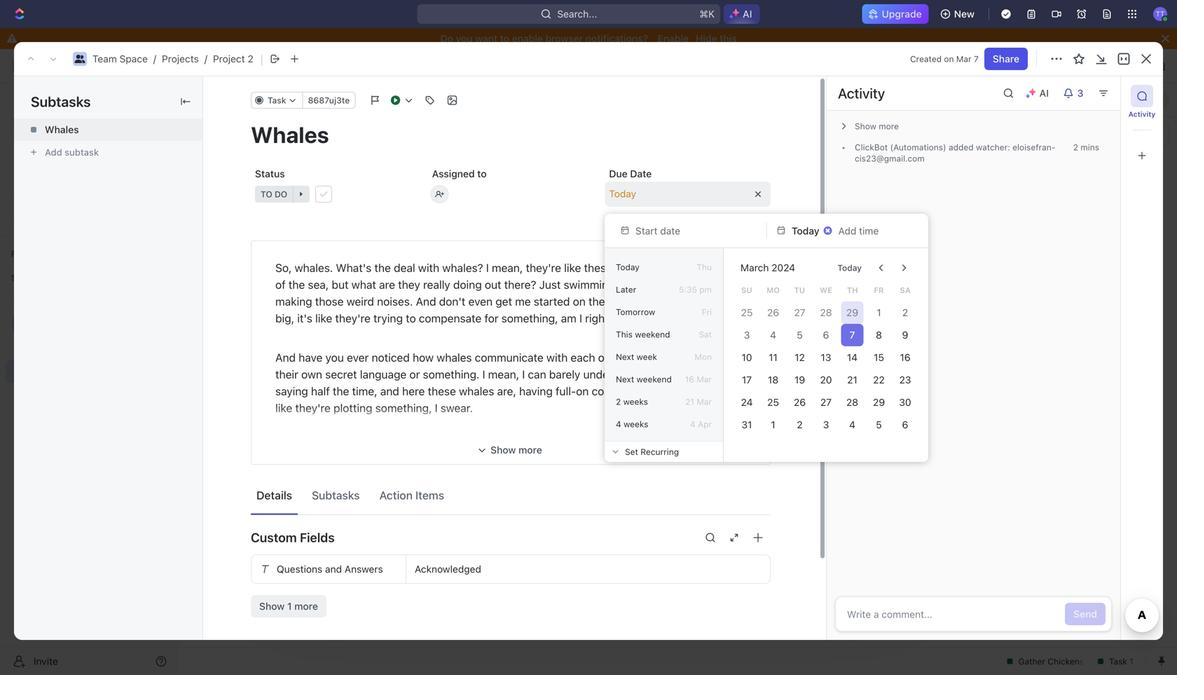 Task type: describe. For each thing, give the bounding box(es) containing it.
0 vertical spatial whales
[[45, 124, 79, 135]]

out inside so, whales. what's the deal with whales? i mean, they're like these giant, majestic creatures of the sea, but what are they really doing out there? just swimming around, eating krill, and making those weird noises. and don't even get me started on their size. i mean, they're so big, it's like they're trying to compensate for something, am i right?
[[485, 278, 502, 291]]

add task down new task
[[252, 367, 293, 379]]

they inside 'but you know what really gets me about whales? it's their singing. i mean, they're out there, belting out these tunes like they're auditioning for some underwater talent show. and who are they singing to? other whales? themselves? i don't know, but i gotta say, if i had a voice like that, i'd be singing too. maybe not underwater, but you get the idea.'
[[294, 474, 317, 488]]

more inside "button"
[[295, 600, 318, 612]]

add down current
[[753, 233, 771, 244]]

it's inside 'but you know what really gets me about whales? it's their singing. i mean, they're out there, belting out these tunes like they're auditioning for some underwater talent show. and who are they singing to? other whales? themselves? i don't know, but i gotta say, if i had a voice like that, i'd be singing too. maybe not underwater, but you get the idea.'
[[524, 441, 540, 454]]

they inside so, whales. what's the deal with whales? i mean, they're like these giant, majestic creatures of the sea, but what are they really doing out there? just swimming around, eating krill, and making those weird noises. and don't even get me started on their size. i mean, they're so big, it's like they're trying to compensate for something, am i right?
[[398, 278, 420, 291]]

1 horizontal spatial assigned to
[[764, 292, 817, 303]]

mins for 2 mins
[[1081, 142, 1100, 152]]

invite
[[34, 655, 58, 667]]

1 vertical spatial 26
[[794, 396, 806, 408]]

12
[[795, 352, 805, 363]]

relevance
[[666, 234, 707, 244]]

something, inside and have you ever noticed how whales communicate with each other? it's like they have their own secret language or something. i mean, i can barely understand what my neighbor is saying half the time, and here these whales are, having full-on conversations underwater. it's like they're plotting something, i swear.
[[375, 401, 432, 415]]

date
[[630, 168, 652, 179]]

1 horizontal spatial 7
[[974, 54, 979, 64]]

task down big,
[[275, 342, 296, 353]]

but inside so, whales. what's the deal with whales? i mean, they're like these giant, majestic creatures of the sea, but what are they really doing out there? just swimming around, eating krill, and making those weird noises. and don't even get me started on their size. i mean, they're so big, it's like they're trying to compensate for something, am i right?
[[332, 278, 349, 291]]

barely
[[549, 368, 581, 381]]

mar for 16 mar
[[697, 374, 712, 384]]

i up underwater,
[[523, 474, 526, 488]]

add up search tasks... text box
[[1086, 95, 1102, 105]]

communicate
[[475, 351, 544, 364]]

4 right apps
[[850, 419, 856, 430]]

mar for 21 mar
[[697, 397, 712, 407]]

right?
[[585, 312, 614, 325]]

8
[[876, 329, 882, 341]]

to do for 2 mins ago
[[321, 305, 344, 315]]

1 vertical spatial assigned
[[764, 292, 806, 303]]

even
[[469, 295, 493, 308]]

about
[[448, 441, 478, 454]]

|
[[261, 52, 263, 66]]

created on mar 7
[[911, 54, 979, 64]]

with inside and have you ever noticed how whales communicate with each other? it's like they have their own secret language or something. i mean, i can barely understand what my neighbor is saying half the time, and here these whales are, having full-on conversations underwater. it's like they're plotting something, i swear.
[[547, 351, 568, 364]]

show for show 1 more
[[259, 600, 285, 612]]

task sidebar navigation tab list
[[1127, 85, 1158, 167]]

in
[[231, 272, 239, 282]]

0 horizontal spatial 7
[[850, 329, 856, 341]]

details button
[[251, 482, 298, 508]]

acknowledged button
[[407, 555, 770, 583]]

19
[[795, 374, 805, 386]]

0 horizontal spatial 27
[[794, 307, 806, 318]]

1 inside "button"
[[287, 600, 292, 612]]

2 down the 19 at the right of page
[[797, 419, 803, 430]]

like down saying
[[275, 401, 292, 415]]

really inside so, whales. what's the deal with whales? i mean, they're like these giant, majestic creatures of the sea, but what are they really doing out there? just swimming around, eating krill, and making those weird noises. and don't even get me started on their size. i mean, they're so big, it's like they're trying to compensate for something, am i right?
[[423, 278, 451, 291]]

1 horizontal spatial team space link
[[187, 57, 263, 74]]

by
[[803, 317, 814, 328]]

custom fields
[[251, 530, 335, 545]]

really inside 'but you know what really gets me about whales? it's their singing. i mean, they're out there, belting out these tunes like they're auditioning for some underwater talent show. and who are they singing to? other whales? themselves? i don't know, but i gotta say, if i had a voice like that, i'd be singing too. maybe not underwater, but you get the idea.'
[[374, 441, 402, 454]]

1 vertical spatial 29
[[873, 396, 885, 408]]

something.
[[423, 368, 480, 381]]

the left "deal"
[[375, 261, 391, 274]]

available
[[385, 560, 419, 570]]

su
[[742, 285, 753, 295]]

weeks for 4 weeks
[[624, 419, 649, 429]]

with inside so, whales. what's the deal with whales? i mean, they're like these giant, majestic creatures of the sea, but what are they really doing out there? just swimming around, eating krill, and making those weird noises. and don't even get me started on their size. i mean, they're so big, it's like they're trying to compensate for something, am i right?
[[418, 261, 440, 274]]

2 left the ask
[[303, 272, 308, 282]]

those
[[315, 295, 344, 308]]

these inside and have you ever noticed how whales communicate with each other? it's like they have their own secret language or something. i mean, i can barely understand what my neighbor is saying half the time, and here these whales are, having full-on conversations underwater. it's like they're plotting something, i swear.
[[428, 384, 456, 398]]

clickbot
[[855, 142, 888, 152]]

sat
[[699, 329, 712, 339]]

2 have from the left
[[697, 351, 721, 364]]

14
[[848, 352, 858, 363]]

weekend for this weekend
[[635, 329, 671, 339]]

location filter
[[744, 184, 813, 193]]

oqyu6 image
[[744, 292, 756, 303]]

these inside 'but you know what really gets me about whales? it's their singing. i mean, they're out there, belting out these tunes like they're auditioning for some underwater talent show. and who are they singing to? other whales? themselves? i don't know, but i gotta say, if i had a voice like that, i'd be singing too. maybe not underwater, but you get the idea.'
[[333, 457, 361, 471]]

team for team space / projects / project 2 |
[[93, 53, 117, 64]]

task down whale
[[365, 272, 384, 282]]

add task up so,
[[252, 233, 293, 245]]

21 for 21 mar
[[686, 397, 695, 407]]

2 vertical spatial 5
[[876, 419, 882, 430]]

recurring
[[641, 447, 679, 457]]

0 vertical spatial singing
[[320, 474, 356, 488]]

0 vertical spatial 29
[[847, 307, 859, 318]]

commands
[[422, 560, 465, 570]]

1 horizontal spatial 3
[[823, 419, 829, 430]]

created for created on mar 7
[[911, 54, 942, 64]]

8687uj3te
[[308, 95, 350, 105]]

ai
[[332, 261, 342, 272]]

like up the next weekend
[[652, 351, 669, 364]]

their inside and have you ever noticed how whales communicate with each other? it's like they have their own secret language or something. i mean, i can barely understand what my neighbor is saying half the time, and here these whales are, having full-on conversations underwater. it's like they're plotting something, i swear.
[[275, 368, 299, 381]]

they're down the weird
[[335, 312, 371, 325]]

started
[[534, 295, 570, 308]]

4 down created by
[[770, 329, 777, 341]]

voice
[[713, 474, 740, 488]]

next weekend
[[616, 374, 672, 384]]

task 1
[[252, 317, 280, 329]]

projects inside the projects link
[[289, 60, 326, 72]]

+ for + add location
[[744, 233, 750, 244]]

4 down 2 weeks
[[616, 419, 622, 429]]

4 weeks
[[616, 419, 649, 429]]

favorites
[[11, 249, 48, 259]]

task up search tasks... text box
[[1104, 95, 1123, 105]]

apps
[[744, 402, 765, 411]]

created for created by
[[764, 317, 800, 328]]

underwater
[[560, 457, 618, 471]]

due date
[[609, 168, 652, 179]]

custom fields element
[[251, 554, 771, 618]]

action items
[[380, 489, 444, 502]]

are inside so, whales. what's the deal with whales? i mean, they're like these giant, majestic creatures of the sea, but what are they really doing out there? just swimming around, eating krill, and making those weird noises. and don't even get me started on their size. i mean, they're so big, it's like they're trying to compensate for something, am i right?
[[379, 278, 395, 291]]

you up belting
[[296, 441, 314, 454]]

2 right those
[[354, 305, 359, 315]]

notifications?
[[586, 33, 648, 44]]

they're down gets
[[415, 457, 451, 471]]

1 up 8
[[877, 307, 882, 318]]

you down know,
[[554, 491, 573, 504]]

weird
[[347, 295, 374, 308]]

understand
[[584, 368, 641, 381]]

they inside and have you ever noticed how whales communicate with each other? it's like they have their own secret language or something. i mean, i can barely understand what my neighbor is saying half the time, and here these whales are, having full-on conversations underwater. it's like they're plotting something, i swear.
[[672, 351, 694, 364]]

hide
[[696, 33, 717, 44]]

do for 5
[[245, 406, 257, 416]]

17
[[742, 374, 752, 386]]

i up even
[[486, 261, 489, 274]]

add task down whale
[[347, 272, 384, 282]]

on for have
[[576, 384, 589, 398]]

saying
[[275, 384, 308, 398]]

to view available commands
[[354, 560, 465, 570]]

1 horizontal spatial whales
[[313, 290, 347, 302]]

0 vertical spatial 26
[[768, 307, 780, 318]]

what inside and have you ever noticed how whales communicate with each other? it's like they have their own secret language or something. i mean, i can barely understand what my neighbor is saying half the time, and here these whales are, having full-on conversations underwater. it's like they're plotting something, i swear.
[[644, 368, 669, 381]]

i left swear.
[[435, 401, 438, 415]]

2 vertical spatial out
[[313, 457, 330, 471]]

Start date text field
[[636, 225, 747, 236]]

task 1 link
[[248, 313, 455, 333]]

what's
[[336, 261, 372, 274]]

apps
[[800, 428, 823, 439]]

9
[[903, 329, 909, 341]]

2 horizontal spatial out
[[689, 441, 706, 454]]

calendar link
[[301, 90, 346, 110]]

calendar
[[304, 94, 346, 105]]

add task button down new task
[[245, 365, 299, 381]]

add task button up search tasks... text box
[[1080, 91, 1129, 108]]

these inside so, whales. what's the deal with whales? i mean, they're like these giant, majestic creatures of the sea, but what are they really doing out there? just swimming around, eating krill, and making those weird noises. and don't even get me started on their size. i mean, they're so big, it's like they're trying to compensate for something, am i right?
[[584, 261, 613, 274]]

like down those
[[315, 312, 332, 325]]

2 vertical spatial whales?
[[410, 474, 450, 488]]

today inside dropdown button
[[609, 188, 637, 199]]

table link
[[369, 90, 397, 110]]

0 vertical spatial 6
[[823, 329, 830, 341]]

on for creatures
[[573, 295, 586, 308]]

add down whale
[[347, 272, 363, 282]]

they're down 5:35 pm
[[681, 295, 716, 308]]

like up other
[[395, 457, 412, 471]]

next for next weekend
[[616, 374, 635, 384]]

and inside custom fields element
[[325, 563, 342, 575]]

progress
[[242, 272, 287, 282]]

are inside 'but you know what really gets me about whales? it's their singing. i mean, they're out there, belting out these tunes like they're auditioning for some underwater talent show. and who are they singing to? other whales? themselves? i don't know, but i gotta say, if i had a voice like that, i'd be singing too. maybe not underwater, but you get the idea.'
[[275, 474, 292, 488]]

1 vertical spatial whales?
[[481, 441, 521, 454]]

add up in progress
[[252, 233, 270, 245]]

2 weeks
[[616, 397, 648, 407]]

tu
[[795, 285, 805, 295]]

and inside so, whales. what's the deal with whales? i mean, they're like these giant, majestic creatures of the sea, but what are they really doing out there? just swimming around, eating krill, and making those weird noises. and don't even get me started on their size. i mean, they're so big, it's like they're trying to compensate for something, am i right?
[[416, 295, 436, 308]]

add down new task
[[252, 367, 270, 379]]

week
[[637, 352, 657, 362]]

0 vertical spatial mar
[[957, 54, 972, 64]]

ever
[[347, 351, 369, 364]]

customize button
[[1000, 90, 1071, 110]]

2 inside team space / projects / project 2 |
[[248, 53, 254, 64]]

project 2 link
[[213, 53, 254, 64]]

ask ai • whale
[[313, 261, 376, 272]]

2 up 4 weeks
[[616, 397, 621, 407]]

user group image
[[14, 320, 25, 328]]

2 horizontal spatial /
[[342, 560, 344, 570]]

i right "size."
[[641, 295, 644, 308]]

Add time text field
[[839, 225, 881, 236]]

0 horizontal spatial /
[[153, 53, 156, 64]]

1 horizontal spatial 27
[[821, 396, 832, 408]]

do you want to enable browser notifications? enable hide this
[[441, 33, 737, 44]]

4 left apr
[[690, 419, 696, 429]]

2 horizontal spatial it's
[[729, 384, 744, 398]]

maybe
[[415, 491, 449, 504]]

today button
[[605, 182, 771, 207]]

1 horizontal spatial /
[[205, 53, 207, 64]]

space for team space / projects / project 2 |
[[120, 53, 148, 64]]

sort by:
[[626, 234, 657, 244]]

we
[[820, 285, 833, 295]]

1 horizontal spatial user group image
[[192, 62, 201, 69]]

1 have from the left
[[299, 351, 323, 364]]

new task
[[252, 342, 296, 353]]

1 horizontal spatial 28
[[847, 396, 859, 408]]

get inside so, whales. what's the deal with whales? i mean, they're like these giant, majestic creatures of the sea, but what are they really doing out there? just swimming around, eating krill, and making those weird noises. and don't even get me started on their size. i mean, they're so big, it's like they're trying to compensate for something, am i right?
[[496, 295, 512, 308]]

you inside and have you ever noticed how whales communicate with each other? it's like they have their own secret language or something. i mean, i can barely understand what my neighbor is saying half the time, and here these whales are, having full-on conversations underwater. it's like they're plotting something, i swear.
[[326, 351, 344, 364]]

like left that,
[[275, 491, 292, 504]]

1 up new task
[[275, 317, 280, 329]]

task up so,
[[272, 233, 293, 245]]

if
[[668, 474, 674, 488]]

i left set
[[611, 441, 614, 454]]

today inside button
[[838, 263, 862, 273]]

1 vertical spatial 25
[[768, 396, 779, 408]]

0 vertical spatial assigned
[[432, 168, 475, 179]]

a
[[705, 474, 711, 488]]

8687uj3te button
[[302, 92, 356, 109]]

0 horizontal spatial team space link
[[93, 53, 148, 64]]

add task up search tasks... text box
[[1086, 95, 1123, 105]]

they're up show.
[[651, 441, 686, 454]]

results
[[285, 234, 320, 244]]

today up around,
[[616, 262, 640, 272]]

20
[[821, 374, 832, 386]]

oqyu6 image
[[744, 317, 756, 328]]

i down communicate
[[483, 368, 485, 381]]

13
[[821, 352, 832, 363]]

0 horizontal spatial 25
[[741, 307, 753, 318]]

type
[[313, 560, 332, 570]]

2 horizontal spatial but
[[590, 474, 607, 488]]

big,
[[275, 312, 294, 325]]

subtasks inside button
[[312, 489, 360, 502]]

th
[[847, 285, 858, 295]]

to do for 5
[[231, 406, 257, 416]]

how
[[413, 351, 434, 364]]

task left big,
[[252, 317, 273, 329]]

deal
[[394, 261, 415, 274]]

1 vertical spatial 6
[[903, 419, 909, 430]]

0 vertical spatial 5
[[797, 329, 803, 341]]

next for next week
[[616, 352, 635, 362]]

swear.
[[441, 401, 473, 415]]

0 vertical spatial on
[[945, 54, 954, 64]]

set recurring
[[625, 447, 679, 457]]

pm
[[700, 285, 712, 294]]

new button
[[935, 3, 983, 25]]

1 horizontal spatial status
[[764, 342, 793, 354]]

spaces
[[11, 273, 41, 282]]

0 horizontal spatial 5
[[273, 406, 279, 416]]

mean, up there?
[[492, 261, 523, 274]]

add task button up so,
[[245, 231, 299, 247]]



Task type: vqa. For each thing, say whether or not it's contained in the screenshot.


Task type: locate. For each thing, give the bounding box(es) containing it.
activity up search tasks... text box
[[1129, 110, 1156, 118]]

subtasks up 'inbox'
[[31, 93, 91, 110]]

i right am
[[580, 312, 582, 325]]

0 vertical spatial and
[[718, 278, 737, 291]]

get inside 'but you know what really gets me about whales? it's their singing. i mean, they're out there, belting out these tunes like they're auditioning for some underwater talent show. and who are they singing to? other whales? themselves? i don't know, but i gotta say, if i had a voice like that, i'd be singing too. maybe not underwater, but you get the idea.'
[[576, 491, 592, 504]]

1 vertical spatial activity
[[1129, 110, 1156, 118]]

their inside 'but you know what really gets me about whales? it's their singing. i mean, they're out there, belting out these tunes like they're auditioning for some underwater talent show. and who are they singing to? other whales? themselves? i don't know, but i gotta say, if i had a voice like that, i'd be singing too. maybe not underwater, but you get the idea.'
[[543, 441, 566, 454]]

2 vertical spatial these
[[333, 457, 361, 471]]

1 vertical spatial don't
[[529, 474, 555, 488]]

do left the weird
[[333, 305, 344, 315]]

any
[[861, 343, 876, 353]]

subtasks button
[[306, 482, 366, 508]]

0 horizontal spatial have
[[299, 351, 323, 364]]

1 horizontal spatial projects link
[[272, 57, 330, 74]]

really left doing
[[423, 278, 451, 291]]

28 down '14'
[[847, 396, 859, 408]]

the down secret
[[333, 384, 349, 398]]

1 vertical spatial are
[[275, 474, 292, 488]]

the inside and have you ever noticed how whales communicate with each other? it's like they have their own secret language or something. i mean, i can barely understand what my neighbor is saying half the time, and here these whales are, having full-on conversations underwater. it's like they're plotting something, i swear.
[[333, 384, 349, 398]]

0 vertical spatial status
[[255, 168, 285, 179]]

+ down current
[[744, 233, 750, 244]]

have up neighbor
[[697, 351, 721, 364]]

21 down '14'
[[848, 374, 858, 386]]

more
[[519, 444, 542, 456], [295, 600, 318, 612]]

0 horizontal spatial subtasks
[[31, 93, 91, 110]]

activity inside task sidebar content section
[[838, 85, 886, 101]]

to inside so, whales. what's the deal with whales? i mean, they're like these giant, majestic creatures of the sea, but what are they really doing out there? just swimming around, eating krill, and making those weird noises. and don't even get me started on their size. i mean, they're so big, it's like they're trying to compensate for something, am i right?
[[406, 312, 416, 325]]

comments
[[559, 209, 603, 218]]

0 vertical spatial with
[[418, 261, 440, 274]]

me down there?
[[515, 295, 531, 308]]

tree inside 'sidebar' navigation
[[6, 289, 172, 478]]

i left can
[[522, 368, 525, 381]]

for inside so, whales. what's the deal with whales? i mean, they're like these giant, majestic creatures of the sea, but what are they really doing out there? just swimming around, eating krill, and making those weird noises. and don't even get me started on their size. i mean, they're so big, it's like they're trying to compensate for something, am i right?
[[485, 312, 499, 325]]

weeks up 4 weeks
[[624, 397, 648, 407]]

what
[[352, 278, 376, 291], [644, 368, 669, 381], [347, 441, 372, 454]]

5 down by
[[797, 329, 803, 341]]

0 vertical spatial location
[[781, 207, 817, 219]]

but down some
[[535, 491, 551, 504]]

conversations
[[592, 384, 663, 398]]

2 inside task sidebar content section
[[1074, 142, 1079, 152]]

1 next from the top
[[616, 352, 635, 362]]

assigned to down filters
[[764, 292, 817, 303]]

1 horizontal spatial out
[[485, 278, 502, 291]]

to?
[[359, 474, 375, 488]]

what inside so, whales. what's the deal with whales? i mean, they're like these giant, majestic creatures of the sea, but what are they really doing out there? just swimming around, eating krill, and making those weird noises. and don't even get me started on their size. i mean, they're so big, it's like they're trying to compensate for something, am i right?
[[352, 278, 376, 291]]

27 down tu
[[794, 307, 806, 318]]

like up swimming
[[564, 261, 581, 274]]

singing down to?
[[353, 491, 389, 504]]

and inside so, whales. what's the deal with whales? i mean, they're like these giant, majestic creatures of the sea, but what are they really doing out there? just swimming around, eating krill, and making those weird noises. and don't even get me started on their size. i mean, they're so big, it's like they're trying to compensate for something, am i right?
[[718, 278, 737, 291]]

space inside team space / projects / project 2 |
[[120, 53, 148, 64]]

more down questions
[[295, 600, 318, 612]]

belting
[[275, 457, 310, 471]]

1 vertical spatial 5
[[273, 406, 279, 416]]

1 horizontal spatial are
[[379, 278, 395, 291]]

what up tunes
[[347, 441, 372, 454]]

and down language
[[380, 384, 399, 398]]

and
[[416, 295, 436, 308], [275, 351, 296, 364], [685, 457, 705, 471]]

list link
[[259, 90, 278, 110]]

0 horizontal spatial they
[[294, 474, 317, 488]]

1 vertical spatial 28
[[847, 396, 859, 408]]

whales up something.
[[437, 351, 472, 364]]

5:35
[[679, 285, 697, 294]]

space for team space
[[232, 60, 260, 72]]

weekend up week
[[635, 329, 671, 339]]

•
[[345, 261, 350, 272]]

user group image
[[75, 55, 85, 63], [192, 62, 201, 69]]

today up th
[[838, 263, 862, 273]]

0 horizontal spatial these
[[333, 457, 361, 471]]

don't inside so, whales. what's the deal with whales? i mean, they're like these giant, majestic creatures of the sea, but what are they really doing out there? just swimming around, eating krill, and making those weird noises. and don't even get me started on their size. i mean, they're so big, it's like they're trying to compensate for something, am i right?
[[439, 295, 466, 308]]

set
[[625, 447, 639, 457]]

have up "own"
[[299, 351, 323, 364]]

2 mins
[[1074, 142, 1100, 152]]

they
[[398, 278, 420, 291], [672, 351, 694, 364], [294, 474, 317, 488]]

add task button
[[1080, 91, 1129, 108], [245, 231, 299, 247], [330, 268, 390, 285], [245, 365, 299, 381]]

mar up underwater.
[[697, 374, 712, 384]]

(automations)
[[891, 142, 947, 152]]

1 horizontal spatial these
[[428, 384, 456, 398]]

project
[[213, 53, 245, 64]]

0 vertical spatial +
[[744, 233, 750, 244]]

mean, inside 'but you know what really gets me about whales? it's their singing. i mean, they're out there, belting out these tunes like they're auditioning for some underwater talent show. and who are they singing to? other whales? themselves? i don't know, but i gotta say, if i had a voice like that, i'd be singing too. maybe not underwater, but you get the idea.'
[[617, 441, 648, 454]]

to do right it's
[[321, 305, 344, 315]]

0 horizontal spatial whales
[[45, 124, 79, 135]]

1 horizontal spatial subtasks
[[312, 489, 360, 502]]

6 up 13
[[823, 329, 830, 341]]

3
[[744, 329, 750, 341], [823, 419, 829, 430]]

show down questions
[[259, 600, 285, 612]]

i right the if
[[677, 474, 680, 488]]

subtasks down to?
[[312, 489, 360, 502]]

mins left ago
[[361, 305, 380, 315]]

connect
[[759, 428, 798, 439]]

don't
[[439, 295, 466, 308], [529, 474, 555, 488]]

2
[[248, 53, 254, 64], [1074, 142, 1079, 152], [303, 272, 308, 282], [354, 305, 359, 315], [903, 307, 909, 318], [616, 397, 621, 407], [797, 419, 803, 430]]

0 horizontal spatial 21
[[686, 397, 695, 407]]

to do down new task
[[231, 406, 257, 416]]

on down barely
[[576, 384, 589, 398]]

who
[[708, 457, 729, 471]]

added
[[949, 142, 974, 152]]

anyone for created by
[[847, 318, 876, 328]]

this weekend
[[616, 329, 671, 339]]

for inside 'but you know what really gets me about whales? it's their singing. i mean, they're out there, belting out these tunes like they're auditioning for some underwater talent show. and who are they singing to? other whales? themselves? i don't know, but i gotta say, if i had a voice like that, i'd be singing too. maybe not underwater, but you get the idea.'
[[513, 457, 527, 471]]

activity
[[838, 85, 886, 101], [1129, 110, 1156, 118]]

next
[[616, 352, 635, 362], [616, 374, 635, 384]]

0 horizontal spatial it's
[[524, 441, 540, 454]]

1 horizontal spatial show
[[491, 444, 516, 456]]

6
[[823, 329, 830, 341], [903, 419, 909, 430]]

whales? up doing
[[443, 261, 483, 274]]

4
[[770, 329, 777, 341], [850, 419, 856, 430], [616, 419, 622, 429], [690, 419, 696, 429]]

sa
[[900, 285, 911, 295]]

send button
[[1066, 603, 1106, 625]]

their inside so, whales. what's the deal with whales? i mean, they're like these giant, majestic creatures of the sea, but what are they really doing out there? just swimming around, eating krill, and making those weird noises. and don't even get me started on their size. i mean, they're so big, it's like they're trying to compensate for something, am i right?
[[589, 295, 612, 308]]

on inside so, whales. what's the deal with whales? i mean, they're like these giant, majestic creatures of the sea, but what are they really doing out there? just swimming around, eating krill, and making those weird noises. and don't even get me started on their size. i mean, they're so big, it's like they're trying to compensate for something, am i right?
[[573, 295, 586, 308]]

16 for 16 mar
[[685, 374, 695, 384]]

25 down oqyu6 image
[[741, 307, 753, 318]]

more up some
[[519, 444, 542, 456]]

21 for 21
[[848, 374, 858, 386]]

with
[[418, 261, 440, 274], [547, 351, 568, 364]]

location inside button
[[781, 207, 817, 219]]

the
[[375, 261, 391, 274], [289, 278, 305, 291], [333, 384, 349, 398], [595, 491, 612, 504]]

show for show more
[[491, 444, 516, 456]]

assigned down edit task name text box
[[432, 168, 475, 179]]

anyone down today button
[[847, 293, 876, 302]]

0 vertical spatial 7
[[974, 54, 979, 64]]

2 vertical spatial their
[[543, 441, 566, 454]]

0 horizontal spatial 28
[[820, 307, 832, 318]]

0 vertical spatial 3
[[744, 329, 750, 341]]

the right of
[[289, 278, 305, 291]]

get down know,
[[576, 491, 592, 504]]

team space link
[[93, 53, 148, 64], [187, 57, 263, 74]]

0 vertical spatial 27
[[794, 307, 806, 318]]

0 vertical spatial weeks
[[624, 397, 648, 407]]

0 horizontal spatial user group image
[[75, 55, 85, 63]]

whales down ai in the top left of the page
[[313, 290, 347, 302]]

mean, inside and have you ever noticed how whales communicate with each other? it's like they have their own secret language or something. i mean, i can barely understand what my neighbor is saying half the time, and here these whales are, having full-on conversations underwater. it's like they're plotting something, i swear.
[[488, 368, 520, 381]]

ago
[[382, 305, 397, 315]]

add task button up the weird
[[330, 268, 390, 285]]

giant,
[[615, 261, 644, 274]]

krill,
[[694, 278, 715, 291]]

1 vertical spatial +
[[750, 428, 756, 439]]

compensate
[[419, 312, 482, 325]]

whales? inside so, whales. what's the deal with whales? i mean, they're like these giant, majestic creatures of the sea, but what are they really doing out there? just swimming around, eating krill, and making those weird noises. and don't even get me started on their size. i mean, they're so big, it's like they're trying to compensate for something, am i right?
[[443, 261, 483, 274]]

each
[[571, 351, 595, 364]]

new inside button
[[955, 8, 975, 20]]

task sidebar content section
[[826, 76, 1121, 640]]

this
[[616, 329, 633, 339]]

0 vertical spatial new
[[955, 8, 975, 20]]

details
[[257, 489, 292, 502]]

it's up some
[[524, 441, 540, 454]]

1 right 31
[[771, 419, 776, 430]]

0 horizontal spatial something,
[[375, 401, 432, 415]]

0 horizontal spatial activity
[[838, 85, 886, 101]]

you right do
[[456, 33, 473, 44]]

today down due
[[609, 188, 637, 199]]

task up saying
[[272, 367, 293, 379]]

they up that,
[[294, 474, 317, 488]]

new for new
[[955, 8, 975, 20]]

1 vertical spatial mins
[[361, 305, 380, 315]]

activity inside task sidebar navigation tab list
[[1129, 110, 1156, 118]]

mar down new button
[[957, 54, 972, 64]]

1 horizontal spatial activity
[[1129, 110, 1156, 118]]

and inside 'but you know what really gets me about whales? it's their singing. i mean, they're out there, belting out these tunes like they're auditioning for some underwater talent show. and who are they singing to? other whales? themselves? i don't know, but i gotta say, if i had a voice like that, i'd be singing too. maybe not underwater, but you get the idea.'
[[685, 457, 705, 471]]

to
[[500, 33, 510, 44], [478, 168, 487, 179], [808, 292, 817, 303], [321, 305, 331, 315], [406, 312, 416, 325], [231, 406, 242, 416], [354, 560, 362, 570]]

and have you ever noticed how whales communicate with each other? it's like they have their own secret language or something. i mean, i can barely understand what my neighbor is saying half the time, and here these whales are, having full-on conversations underwater. it's like they're plotting something, i swear.
[[275, 351, 749, 415]]

21 down 16 mar
[[686, 397, 695, 407]]

they down "deal"
[[398, 278, 420, 291]]

i'd
[[321, 491, 334, 504]]

a3t97 image
[[744, 368, 756, 379]]

eloisefran
[[1013, 142, 1056, 152]]

1 vertical spatial whales
[[313, 290, 347, 302]]

1 horizontal spatial for
[[513, 457, 527, 471]]

know
[[317, 441, 344, 454]]

1 vertical spatial it's
[[729, 384, 744, 398]]

2 next from the top
[[616, 374, 635, 384]]

1 anyone from the top
[[847, 293, 876, 302]]

me inside so, whales. what's the deal with whales? i mean, they're like these giant, majestic creatures of the sea, but what are they really doing out there? just swimming around, eating krill, and making those weird noises. and don't even get me started on their size. i mean, they're so big, it's like they're trying to compensate for something, am i right?
[[515, 295, 531, 308]]

1 vertical spatial they
[[672, 351, 694, 364]]

so
[[719, 295, 731, 308]]

underwater.
[[666, 384, 726, 398]]

1 horizontal spatial do
[[333, 305, 344, 315]]

1 vertical spatial mar
[[697, 374, 712, 384]]

0 horizontal spatial projects
[[162, 53, 199, 64]]

weeks for 2 weeks
[[624, 397, 648, 407]]

quick filters
[[744, 268, 803, 277]]

new
[[955, 8, 975, 20], [252, 342, 272, 353]]

mean, up the are,
[[488, 368, 520, 381]]

what up the weird
[[352, 278, 376, 291]]

don't down some
[[529, 474, 555, 488]]

0 vertical spatial it's
[[634, 351, 649, 364]]

browser
[[546, 33, 583, 44]]

1 vertical spatial created
[[764, 317, 800, 328]]

3 down oqyu6 icon
[[744, 329, 750, 341]]

1 horizontal spatial new
[[955, 8, 975, 20]]

Edit task name text field
[[251, 121, 771, 148]]

0 vertical spatial weekend
[[635, 329, 671, 339]]

anyone for assigned to
[[847, 293, 876, 302]]

what inside 'but you know what really gets me about whales? it's their singing. i mean, they're out there, belting out these tunes like they're auditioning for some underwater talent show. and who are they singing to? other whales? themselves? i don't know, but i gotta say, if i had a voice like that, i'd be singing too. maybe not underwater, but you get the idea.'
[[347, 441, 372, 454]]

2 anyone from the top
[[847, 318, 876, 328]]

team for team space
[[205, 60, 229, 72]]

1 vertical spatial location
[[774, 233, 810, 244]]

0 vertical spatial these
[[584, 261, 613, 274]]

1 vertical spatial out
[[689, 441, 706, 454]]

0 horizontal spatial assigned to
[[432, 168, 487, 179]]

2 mins ago
[[354, 305, 397, 315]]

projects link right |
[[272, 57, 330, 74]]

and up so
[[718, 278, 737, 291]]

0 vertical spatial next
[[616, 352, 635, 362]]

0 vertical spatial they
[[398, 278, 420, 291]]

i left gotta
[[610, 474, 612, 488]]

2 vertical spatial mar
[[697, 397, 712, 407]]

enable
[[658, 33, 689, 44]]

and up saying
[[275, 351, 296, 364]]

underwater,
[[471, 491, 532, 504]]

0 horizontal spatial do
[[245, 406, 257, 416]]

action items button
[[374, 482, 450, 508]]

0 vertical spatial really
[[423, 278, 451, 291]]

task
[[1104, 95, 1123, 105], [272, 233, 293, 245], [365, 272, 384, 282], [252, 317, 273, 329], [275, 342, 296, 353], [272, 367, 293, 379]]

1 vertical spatial singing
[[353, 491, 389, 504]]

and inside and have you ever noticed how whales communicate with each other? it's like they have their own secret language or something. i mean, i can barely understand what my neighbor is saying half the time, and here these whales are, having full-on conversations underwater. it's like they're plotting something, i swear.
[[380, 384, 399, 398]]

1 horizontal spatial don't
[[529, 474, 555, 488]]

sidebar navigation
[[0, 49, 179, 675]]

customize
[[1018, 94, 1067, 105]]

10
[[742, 352, 752, 363]]

1 vertical spatial what
[[644, 368, 669, 381]]

2 horizontal spatial they
[[672, 351, 694, 364]]

really
[[423, 278, 451, 291], [374, 441, 402, 454]]

me inside 'but you know what really gets me about whales? it's their singing. i mean, they're out there, belting out these tunes like they're auditioning for some underwater talent show. and who are they singing to? other whales? themselves? i don't know, but i gotta say, if i had a voice like that, i'd be singing too. maybe not underwater, but you get the idea.'
[[430, 441, 445, 454]]

mins inside task sidebar content section
[[1081, 142, 1100, 152]]

and inside and have you ever noticed how whales communicate with each other? it's like they have their own secret language or something. i mean, i can barely understand what my neighbor is saying half the time, and here these whales are, having full-on conversations underwater. it's like they're plotting something, i swear.
[[275, 351, 296, 364]]

something, inside so, whales. what's the deal with whales? i mean, they're like these giant, majestic creatures of the sea, but what are they really doing out there? just swimming around, eating krill, and making those weird noises. and don't even get me started on their size. i mean, they're so big, it's like they're trying to compensate for something, am i right?
[[502, 312, 558, 325]]

1 horizontal spatial have
[[697, 351, 721, 364]]

27
[[794, 307, 806, 318], [821, 396, 832, 408]]

items
[[416, 489, 444, 502]]

1
[[877, 307, 882, 318], [275, 317, 280, 329], [771, 419, 776, 430], [287, 600, 292, 612]]

singing up the be
[[320, 474, 356, 488]]

Search tasks... text field
[[1029, 123, 1169, 144]]

1 horizontal spatial created
[[911, 54, 942, 64]]

something, down here
[[375, 401, 432, 415]]

1 horizontal spatial 26
[[794, 396, 806, 408]]

show inside button
[[491, 444, 516, 456]]

1 horizontal spatial their
[[543, 441, 566, 454]]

1 horizontal spatial 29
[[873, 396, 885, 408]]

more inside button
[[519, 444, 542, 456]]

28 right by
[[820, 307, 832, 318]]

Due date text field
[[792, 225, 821, 236]]

projects inside team space / projects / project 2 |
[[162, 53, 199, 64]]

1 vertical spatial 3
[[823, 419, 829, 430]]

docs link
[[6, 137, 172, 159]]

1 vertical spatial whales
[[459, 384, 494, 398]]

to do
[[321, 305, 344, 315], [231, 406, 257, 416]]

mar up apr
[[697, 397, 712, 407]]

by:
[[645, 234, 657, 244]]

1 vertical spatial really
[[374, 441, 402, 454]]

really up tunes
[[374, 441, 402, 454]]

1 horizontal spatial 16
[[900, 352, 911, 363]]

with up barely
[[547, 351, 568, 364]]

show inside "button"
[[259, 600, 285, 612]]

1 vertical spatial weeks
[[624, 419, 649, 429]]

in progress
[[231, 272, 287, 282]]

that,
[[295, 491, 319, 504]]

too.
[[392, 491, 412, 504]]

the inside 'but you know what really gets me about whales? it's their singing. i mean, they're out there, belting out these tunes like they're auditioning for some underwater talent show. and who are they singing to? other whales? themselves? i don't know, but i gotta say, if i had a voice like that, i'd be singing too. maybe not underwater, but you get the idea.'
[[595, 491, 612, 504]]

creatures
[[692, 261, 740, 274]]

these down something.
[[428, 384, 456, 398]]

0 vertical spatial 25
[[741, 307, 753, 318]]

+ for + connect apps
[[750, 428, 756, 439]]

upgrade link
[[863, 4, 929, 24]]

cis23@gmail.com
[[855, 142, 1056, 163]]

don't inside 'but you know what really gets me about whales? it's their singing. i mean, they're out there, belting out these tunes like they're auditioning for some underwater talent show. and who are they singing to? other whales? themselves? i don't know, but i gotta say, if i had a voice like that, i'd be singing too. maybe not underwater, but you get the idea.'
[[529, 474, 555, 488]]

so,
[[275, 261, 292, 274]]

they're inside and have you ever noticed how whales communicate with each other? it's like they have their own secret language or something. i mean, i can barely understand what my neighbor is saying half the time, and here these whales are, having full-on conversations underwater. it's like they're plotting something, i swear.
[[295, 401, 331, 415]]

0 vertical spatial whales
[[437, 351, 472, 364]]

mean,
[[492, 261, 523, 274], [647, 295, 678, 308], [488, 368, 520, 381], [617, 441, 648, 454]]

mean, down eating
[[647, 295, 678, 308]]

1 vertical spatial and
[[275, 351, 296, 364]]

around,
[[618, 278, 657, 291]]

1 vertical spatial show
[[259, 600, 285, 612]]

0 horizontal spatial new
[[252, 342, 272, 353]]

just
[[539, 278, 561, 291]]

0 vertical spatial me
[[515, 295, 531, 308]]

weekend down week
[[637, 374, 672, 384]]

team inside team space / projects / project 2 |
[[93, 53, 117, 64]]

7
[[974, 54, 979, 64], [850, 329, 856, 341]]

mins for 2 mins ago
[[361, 305, 380, 315]]

new for new task
[[252, 342, 272, 353]]

march 2024
[[741, 262, 796, 273]]

they're up just on the left top of page
[[526, 261, 561, 274]]

something, down started
[[502, 312, 558, 325]]

29 down th
[[847, 307, 859, 318]]

0 vertical spatial but
[[332, 278, 349, 291]]

Search or run a command… text field
[[285, 177, 390, 194]]

they're down half
[[295, 401, 331, 415]]

do for 2 mins ago
[[333, 305, 344, 315]]

table
[[372, 94, 397, 105]]

there?
[[505, 278, 537, 291]]

5 down saying
[[273, 406, 279, 416]]

16 for 16
[[900, 352, 911, 363]]

later
[[616, 285, 637, 294]]

2 up 9
[[903, 307, 909, 318]]

1 vertical spatial to do
[[231, 406, 257, 416]]

whales? up auditioning
[[481, 441, 521, 454]]

team up home link
[[93, 53, 117, 64]]

0 horizontal spatial projects link
[[162, 53, 199, 64]]

0 horizontal spatial mins
[[361, 305, 380, 315]]

1 vertical spatial their
[[275, 368, 299, 381]]

0 horizontal spatial their
[[275, 368, 299, 381]]

1 vertical spatial but
[[590, 474, 607, 488]]

other?
[[598, 351, 631, 364]]

1 horizontal spatial something,
[[502, 312, 558, 325]]

user group image up home link
[[75, 55, 85, 63]]

so, whales. what's the deal with whales? i mean, they're like these giant, majestic creatures of the sea, but what are they really doing out there? just swimming around, eating krill, and making those weird noises. and don't even get me started on their size. i mean, they're so big, it's like they're trying to compensate for something, am i right?
[[275, 261, 743, 325]]

2 vertical spatial but
[[535, 491, 551, 504]]

tree
[[6, 289, 172, 478]]

on inside and have you ever noticed how whales communicate with each other? it's like they have their own secret language or something. i mean, i can barely understand what my neighbor is saying half the time, and here these whales are, having full-on conversations underwater. it's like they're plotting something, i swear.
[[576, 384, 589, 398]]

noises.
[[377, 295, 413, 308]]

anyone
[[847, 293, 876, 302], [847, 318, 876, 328]]

0 vertical spatial are
[[379, 278, 395, 291]]

27 down 20
[[821, 396, 832, 408]]

5
[[797, 329, 803, 341], [273, 406, 279, 416], [876, 419, 882, 430]]

are up noises.
[[379, 278, 395, 291]]

team
[[93, 53, 117, 64], [205, 60, 229, 72]]

or
[[410, 368, 420, 381]]

weekend for next weekend
[[637, 374, 672, 384]]

6 down "30" at right bottom
[[903, 419, 909, 430]]



